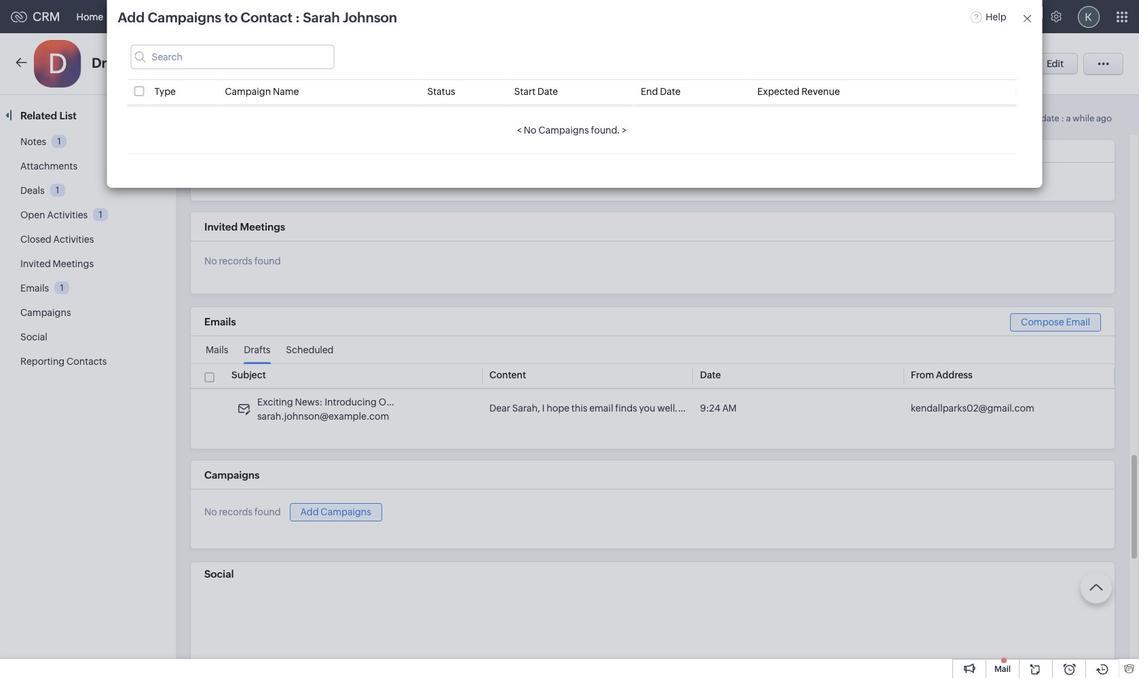 Task type: describe. For each thing, give the bounding box(es) containing it.
1 for notes
[[57, 136, 61, 147]]

0 horizontal spatial deals link
[[20, 185, 45, 196]]

crm
[[33, 10, 60, 24]]

ideas
[[245, 59, 269, 70]]

edit
[[1047, 58, 1064, 69]]

d
[[48, 48, 67, 79]]

0 vertical spatial :
[[295, 10, 300, 25]]

home
[[76, 11, 103, 22]]

mails
[[206, 345, 228, 356]]

notes
[[20, 136, 46, 147]]

revenue
[[801, 86, 840, 97]]

last update : a while ago
[[1011, 113, 1112, 124]]

no records found for meetings
[[204, 256, 281, 267]]

add campaigns to contact  :  sarah johnson
[[118, 10, 397, 25]]

list
[[59, 110, 77, 122]]

-
[[211, 58, 214, 70]]

activities for closed activities link
[[53, 234, 94, 245]]

am
[[722, 403, 737, 414]]

3 no records found from the top
[[204, 507, 281, 518]]

attachments link
[[20, 161, 78, 172]]

1 vertical spatial :
[[1061, 113, 1064, 124]]

2 vertical spatial meetings
[[53, 259, 94, 269]]

ago
[[1096, 113, 1112, 124]]

help
[[986, 11, 1006, 22]]

add for add campaigns
[[300, 507, 319, 518]]

contacts link
[[162, 0, 224, 33]]

expected revenue link
[[757, 86, 840, 97]]

drafts
[[244, 345, 271, 356]]

3 found from the top
[[254, 507, 281, 518]]

start
[[514, 86, 535, 97]]

9:24
[[700, 403, 720, 414]]

0 vertical spatial meetings
[[391, 11, 432, 22]]

reporting contacts link
[[20, 356, 107, 367]]

dr. sarah johnson - bright ideas marketing agency
[[92, 55, 352, 71]]

end date
[[641, 86, 681, 97]]

scheduled
[[286, 345, 334, 356]]

>
[[622, 125, 627, 136]]

0 horizontal spatial johnson
[[154, 55, 208, 71]]

add campaigns link
[[290, 504, 382, 522]]

social link
[[20, 332, 47, 343]]

logo image
[[11, 11, 27, 22]]

campaigns link
[[20, 308, 71, 318]]

campaign
[[225, 86, 271, 97]]

emails link
[[20, 283, 49, 294]]

marketing
[[271, 59, 316, 70]]

notes link
[[20, 136, 46, 147]]

0 vertical spatial activities
[[240, 145, 286, 157]]

1 horizontal spatial johnson
[[343, 10, 397, 25]]

end
[[641, 86, 658, 97]]

0 vertical spatial sarah
[[303, 10, 340, 25]]

invited meetings link
[[20, 259, 94, 269]]

expected revenue
[[757, 86, 840, 97]]

help link
[[971, 11, 1006, 22]]

start date
[[514, 86, 558, 97]]

kendallparks02@gmail.com
[[911, 403, 1034, 414]]

type
[[154, 86, 176, 97]]

date for start date
[[537, 86, 558, 97]]

leads
[[125, 11, 151, 22]]

agency
[[318, 59, 352, 70]]

name
[[273, 86, 299, 97]]

add campaigns
[[300, 507, 371, 518]]

tasks
[[345, 11, 369, 22]]

closed activities link
[[20, 234, 94, 245]]

records for closed
[[219, 177, 253, 187]]

activities for open activities link
[[47, 210, 88, 221]]

9:24 am
[[700, 403, 737, 414]]

1 for emails
[[60, 283, 64, 293]]

0 vertical spatial invited meetings
[[204, 221, 285, 233]]

related
[[20, 110, 57, 122]]

1 for deals
[[56, 185, 59, 195]]

address
[[936, 370, 973, 381]]

1 horizontal spatial deals
[[299, 11, 323, 22]]

compose email
[[1021, 317, 1090, 328]]

found for closed activities
[[254, 177, 281, 187]]

reporting contacts
[[20, 356, 107, 367]]

accounts
[[235, 11, 277, 22]]

leads link
[[114, 0, 162, 33]]

home link
[[66, 0, 114, 33]]

contact
[[241, 10, 292, 25]]

accounts link
[[224, 0, 288, 33]]

0 vertical spatial closed
[[204, 145, 238, 157]]

1 vertical spatial meetings
[[240, 221, 285, 233]]

while
[[1073, 113, 1094, 124]]

to
[[224, 10, 238, 25]]

Search text field
[[131, 45, 334, 69]]

< no campaigns found. >
[[517, 125, 627, 136]]



Task type: locate. For each thing, give the bounding box(es) containing it.
closed activities
[[204, 145, 286, 157], [20, 234, 94, 245]]

activities up invited meetings link
[[53, 234, 94, 245]]

found for invited meetings
[[254, 256, 281, 267]]

1 vertical spatial records
[[219, 256, 253, 267]]

0 vertical spatial social
[[20, 332, 47, 343]]

date right end
[[660, 86, 681, 97]]

attachments
[[20, 161, 78, 172]]

0 vertical spatial add
[[118, 10, 145, 25]]

1 horizontal spatial social
[[204, 569, 234, 580]]

open activities link
[[20, 210, 88, 221]]

status
[[427, 86, 455, 97]]

records for invited
[[219, 256, 253, 267]]

contacts
[[173, 11, 213, 22], [67, 356, 107, 367]]

1 vertical spatial deals
[[20, 185, 45, 196]]

sarah.johnson@example.com
[[257, 411, 389, 422]]

0 vertical spatial emails
[[20, 283, 49, 294]]

1 horizontal spatial date
[[660, 86, 681, 97]]

3 records from the top
[[219, 507, 253, 518]]

date up 9:24
[[700, 370, 721, 381]]

from address
[[911, 370, 973, 381]]

2 horizontal spatial meetings
[[391, 11, 432, 22]]

0 horizontal spatial date
[[537, 86, 558, 97]]

0 horizontal spatial add
[[118, 10, 145, 25]]

0 vertical spatial johnson
[[343, 10, 397, 25]]

status link
[[427, 86, 455, 97]]

open activities
[[20, 210, 88, 221]]

closed
[[204, 145, 238, 157], [20, 234, 51, 245]]

records
[[219, 177, 253, 187], [219, 256, 253, 267], [219, 507, 253, 518]]

:
[[295, 10, 300, 25], [1061, 113, 1064, 124]]

2 records from the top
[[219, 256, 253, 267]]

no records found for activities
[[204, 177, 281, 187]]

0 horizontal spatial closed activities
[[20, 234, 94, 245]]

no
[[524, 125, 537, 136], [204, 177, 217, 187], [204, 256, 217, 267], [204, 507, 217, 518]]

0 horizontal spatial sarah
[[114, 55, 151, 71]]

1 vertical spatial sarah
[[114, 55, 151, 71]]

1 vertical spatial closed activities
[[20, 234, 94, 245]]

0 horizontal spatial invited meetings
[[20, 259, 94, 269]]

deals
[[299, 11, 323, 22], [20, 185, 45, 196]]

last
[[1011, 113, 1028, 124]]

bright
[[216, 59, 243, 70]]

sarah
[[303, 10, 340, 25], [114, 55, 151, 71]]

tasks link
[[334, 0, 380, 33]]

deals link left tasks
[[288, 0, 334, 33]]

1 right notes at the top
[[57, 136, 61, 147]]

no records found
[[204, 177, 281, 187], [204, 256, 281, 267], [204, 507, 281, 518]]

1 vertical spatial found
[[254, 256, 281, 267]]

0 horizontal spatial social
[[20, 332, 47, 343]]

activities up closed activities link
[[47, 210, 88, 221]]

1 vertical spatial invited
[[20, 259, 51, 269]]

campaign name link
[[225, 86, 299, 97]]

activities down campaign name
[[240, 145, 286, 157]]

1 horizontal spatial invited
[[204, 221, 238, 233]]

closed down open
[[20, 234, 51, 245]]

2 no records found from the top
[[204, 256, 281, 267]]

0 vertical spatial invited
[[204, 221, 238, 233]]

1 right open activities
[[99, 210, 102, 220]]

add inside add campaigns link
[[300, 507, 319, 518]]

0 vertical spatial deals link
[[288, 0, 334, 33]]

johnson up agency
[[343, 10, 397, 25]]

0 horizontal spatial contacts
[[67, 356, 107, 367]]

dr.
[[92, 55, 111, 71]]

: left a
[[1061, 113, 1064, 124]]

deals link up open
[[20, 185, 45, 196]]

1 found from the top
[[254, 177, 281, 187]]

0 horizontal spatial closed
[[20, 234, 51, 245]]

compose
[[1021, 317, 1064, 328]]

1 for open activities
[[99, 210, 102, 220]]

crm link
[[11, 10, 60, 24]]

0 vertical spatial found
[[254, 177, 281, 187]]

2 found from the top
[[254, 256, 281, 267]]

a
[[1066, 113, 1071, 124]]

1 vertical spatial activities
[[47, 210, 88, 221]]

meetings link
[[380, 0, 442, 33]]

reporting
[[20, 356, 65, 367]]

0 horizontal spatial deals
[[20, 185, 45, 196]]

2 vertical spatial no records found
[[204, 507, 281, 518]]

email
[[1066, 317, 1090, 328]]

1 vertical spatial contacts
[[67, 356, 107, 367]]

1 vertical spatial social
[[204, 569, 234, 580]]

1 horizontal spatial :
[[1061, 113, 1064, 124]]

emails up campaigns link
[[20, 283, 49, 294]]

1 no records found from the top
[[204, 177, 281, 187]]

1 vertical spatial add
[[300, 507, 319, 518]]

closed activities up invited meetings link
[[20, 234, 94, 245]]

1 horizontal spatial closed activities
[[204, 145, 286, 157]]

0 horizontal spatial :
[[295, 10, 300, 25]]

mail
[[994, 665, 1011, 675]]

0 vertical spatial contacts
[[173, 11, 213, 22]]

invited
[[204, 221, 238, 233], [20, 259, 51, 269]]

1 vertical spatial no records found
[[204, 256, 281, 267]]

date right start
[[537, 86, 558, 97]]

1 horizontal spatial meetings
[[240, 221, 285, 233]]

date
[[537, 86, 558, 97], [660, 86, 681, 97], [700, 370, 721, 381]]

end date link
[[641, 86, 681, 97]]

1 horizontal spatial add
[[300, 507, 319, 518]]

1 vertical spatial closed
[[20, 234, 51, 245]]

johnson
[[343, 10, 397, 25], [154, 55, 208, 71]]

: right contact
[[295, 10, 300, 25]]

content
[[489, 370, 526, 381]]

bright ideas marketing agency link
[[216, 59, 352, 71]]

1 horizontal spatial closed
[[204, 145, 238, 157]]

edit button
[[1032, 53, 1078, 75]]

found.
[[591, 125, 620, 136]]

0 horizontal spatial meetings
[[53, 259, 94, 269]]

update
[[1029, 113, 1059, 124]]

1 horizontal spatial contacts
[[173, 11, 213, 22]]

1 horizontal spatial emails
[[204, 316, 236, 328]]

0 horizontal spatial invited
[[20, 259, 51, 269]]

social
[[20, 332, 47, 343], [204, 569, 234, 580]]

type link
[[154, 86, 176, 97]]

sarah right dr. at the top
[[114, 55, 151, 71]]

related list
[[20, 110, 79, 122]]

deals right contact
[[299, 11, 323, 22]]

add
[[118, 10, 145, 25], [300, 507, 319, 518]]

1 vertical spatial emails
[[204, 316, 236, 328]]

closed down campaign
[[204, 145, 238, 157]]

1 down invited meetings link
[[60, 283, 64, 293]]

1 horizontal spatial sarah
[[303, 10, 340, 25]]

1 records from the top
[[219, 177, 253, 187]]

closed activities down campaign
[[204, 145, 286, 157]]

from
[[911, 370, 934, 381]]

emails
[[20, 283, 49, 294], [204, 316, 236, 328]]

2 horizontal spatial date
[[700, 370, 721, 381]]

0 vertical spatial no records found
[[204, 177, 281, 187]]

2 vertical spatial records
[[219, 507, 253, 518]]

contacts right reporting
[[67, 356, 107, 367]]

1 horizontal spatial deals link
[[288, 0, 334, 33]]

start date link
[[514, 86, 558, 97]]

emails up mails
[[204, 316, 236, 328]]

deals link
[[288, 0, 334, 33], [20, 185, 45, 196]]

subject
[[231, 370, 266, 381]]

2 vertical spatial found
[[254, 507, 281, 518]]

1 horizontal spatial invited meetings
[[204, 221, 285, 233]]

1 vertical spatial deals link
[[20, 185, 45, 196]]

0 vertical spatial closed activities
[[204, 145, 286, 157]]

open
[[20, 210, 45, 221]]

campaign name
[[225, 86, 299, 97]]

0 vertical spatial deals
[[299, 11, 323, 22]]

2 vertical spatial activities
[[53, 234, 94, 245]]

meetings
[[391, 11, 432, 22], [240, 221, 285, 233], [53, 259, 94, 269]]

0 vertical spatial records
[[219, 177, 253, 187]]

1 vertical spatial johnson
[[154, 55, 208, 71]]

contacts left to
[[173, 11, 213, 22]]

1 vertical spatial invited meetings
[[20, 259, 94, 269]]

johnson left -
[[154, 55, 208, 71]]

deals up open
[[20, 185, 45, 196]]

<
[[517, 125, 522, 136]]

add for add campaigns to contact  :  sarah johnson
[[118, 10, 145, 25]]

expected
[[757, 86, 800, 97]]

invited meetings
[[204, 221, 285, 233], [20, 259, 94, 269]]

date for end date
[[660, 86, 681, 97]]

1 up open activities link
[[56, 185, 59, 195]]

campaigns
[[148, 10, 221, 25], [538, 125, 589, 136], [20, 308, 71, 318], [204, 470, 260, 481], [321, 507, 371, 518]]

0 horizontal spatial emails
[[20, 283, 49, 294]]

sarah left tasks
[[303, 10, 340, 25]]



Task type: vqa. For each thing, say whether or not it's contained in the screenshot.
Reporting
yes



